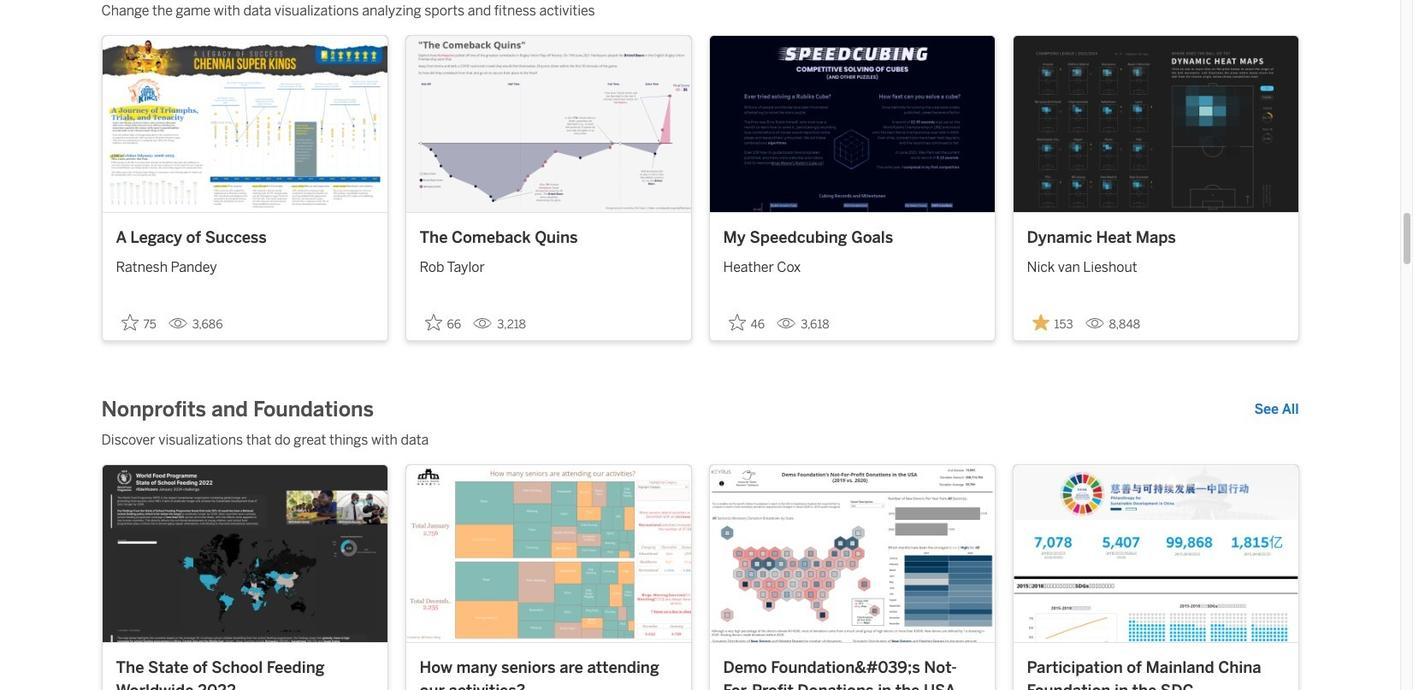 Task type: describe. For each thing, give the bounding box(es) containing it.
add favorite image for 2nd add favorite button from right
[[425, 314, 442, 331]]

discover visualizations that do great things with data element
[[101, 431, 1299, 451]]

change the game with data visualizations analyzing sports and fitness activities element
[[101, 1, 1299, 21]]

add favorite image for 3rd add favorite button from the right
[[121, 314, 138, 331]]

3 add favorite button from the left
[[724, 309, 770, 337]]

add favorite image for 3rd add favorite button from the left
[[729, 314, 746, 331]]

Remove Favorite button
[[1027, 309, 1079, 337]]

nonprofits and foundations heading
[[101, 396, 374, 424]]

2 add favorite button from the left
[[420, 309, 467, 337]]



Task type: locate. For each thing, give the bounding box(es) containing it.
add favorite image
[[121, 314, 138, 331], [425, 314, 442, 331], [729, 314, 746, 331]]

2 horizontal spatial add favorite button
[[724, 309, 770, 337]]

1 add favorite button from the left
[[116, 309, 161, 337]]

0 horizontal spatial add favorite button
[[116, 309, 161, 337]]

1 add favorite image from the left
[[121, 314, 138, 331]]

1 horizontal spatial add favorite button
[[420, 309, 467, 337]]

3 add favorite image from the left
[[729, 314, 746, 331]]

remove favorite image
[[1032, 314, 1050, 331]]

0 horizontal spatial add favorite image
[[121, 314, 138, 331]]

workbook thumbnail image
[[102, 36, 387, 212], [406, 36, 691, 212], [710, 36, 995, 212], [1014, 36, 1299, 212], [102, 466, 387, 642], [406, 466, 691, 642], [710, 466, 995, 642], [1014, 466, 1299, 642]]

2 horizontal spatial add favorite image
[[729, 314, 746, 331]]

1 horizontal spatial add favorite image
[[425, 314, 442, 331]]

see all nonprofits and foundations element
[[1255, 400, 1299, 420]]

Add Favorite button
[[116, 309, 161, 337], [420, 309, 467, 337], [724, 309, 770, 337]]

2 add favorite image from the left
[[425, 314, 442, 331]]



